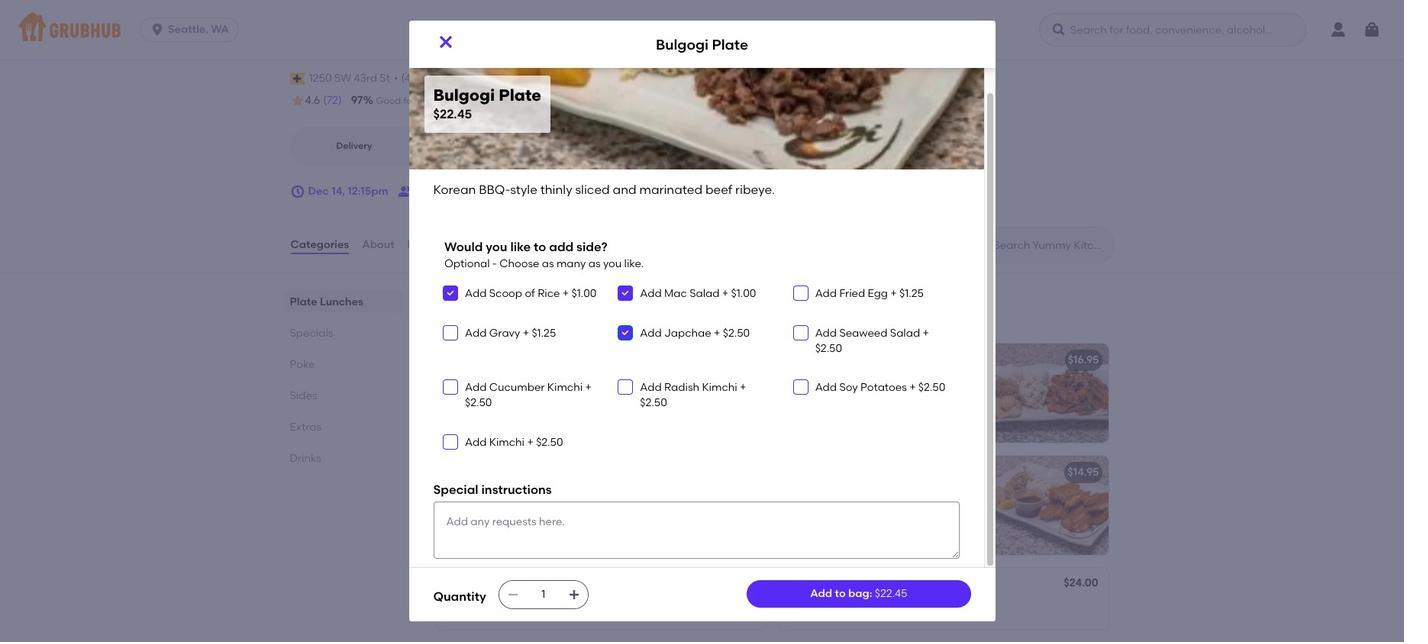Task type: describe. For each thing, give the bounding box(es) containing it.
+ down "add cucumber kimchi + $2.50"
[[527, 436, 534, 449]]

2 $1.00 from the left
[[731, 287, 756, 300]]

potatoes
[[861, 381, 907, 394]]

bone-
[[506, 600, 537, 613]]

add
[[549, 240, 574, 255]]

96
[[546, 94, 558, 107]]

with inside pan-fried egg-battered bulgogi with dipping soy sauce.
[[611, 488, 633, 501]]

add seaweed salad + $2.50
[[815, 327, 929, 355]]

fried for add
[[840, 287, 865, 300]]

svg image for add cucumber kimchi
[[446, 383, 455, 392]]

1 horizontal spatial ribeye.
[[735, 183, 775, 197]]

plate inside plate lunches all plate lunches come with 2 scoops of rice, mac salad, soy potatoes, and japchae. add sides for an additional charge.
[[433, 292, 476, 311]]

Search Yummy Kitchen search field
[[992, 238, 1109, 253]]

with inside plate lunches all plate lunches come with 2 scoops of rice, mac salad, soy potatoes, and japchae. add sides for an additional charge.
[[536, 313, 555, 324]]

add japchae + $2.50
[[640, 327, 750, 339]]

spicy pork plate image
[[994, 344, 1108, 443]]

quantity
[[433, 590, 486, 604]]

deep-fried panko-crusted chicken cutlet.
[[788, 488, 965, 516]]

side?
[[577, 240, 608, 255]]

$2.50 for add seaweed salad + $2.50
[[815, 342, 842, 355]]

fried for deep-
[[820, 488, 843, 501]]

sides
[[825, 313, 848, 324]]

wa
[[211, 23, 229, 36]]

about
[[362, 238, 394, 251]]

+ down potatoes,
[[714, 327, 720, 339]]

scoop
[[489, 287, 522, 300]]

14,
[[332, 185, 345, 198]]

extras
[[290, 421, 322, 434]]

soy
[[840, 381, 858, 394]]

0 vertical spatial order
[[608, 95, 632, 106]]

plate lunches
[[290, 296, 363, 309]]

delivery
[[499, 95, 534, 106]]

potatoes,
[[699, 313, 741, 324]]

additional
[[878, 313, 923, 324]]

special instructions
[[433, 482, 552, 497]]

add scoop of rice + $1.00
[[465, 287, 597, 300]]

0 horizontal spatial of
[[525, 287, 535, 300]]

12:15pm
[[348, 185, 388, 198]]

+ right potatoes
[[910, 381, 916, 394]]

rice,
[[609, 313, 628, 324]]

0 horizontal spatial kimchi
[[489, 436, 525, 449]]

sw
[[334, 72, 351, 85]]

0 vertical spatial korean bbq-style thinly sliced and marinated beef ribeye.
[[433, 183, 778, 197]]

wings
[[549, 600, 578, 613]]

spicy pork plate
[[788, 354, 873, 367]]

korean down 12.4
[[433, 183, 476, 197]]

seattle,
[[168, 23, 208, 36]]

for
[[850, 313, 862, 324]]

$2.50 down potatoes,
[[723, 327, 750, 339]]

about button
[[361, 218, 395, 273]]

scoops
[[564, 313, 596, 324]]

poke
[[290, 358, 315, 371]]

spicy
[[809, 391, 836, 404]]

marinated inside korean bbq-style thinly sliced and marinated beef ribeye.
[[446, 391, 500, 404]]

svg image for add gravy
[[446, 328, 455, 337]]

garlic fried chicken plate
[[446, 578, 583, 591]]

0 vertical spatial style
[[510, 183, 538, 197]]

4.6
[[305, 94, 320, 107]]

thinly inside button
[[539, 376, 567, 389]]

bbq for marinated
[[827, 600, 850, 613]]

ribs.
[[965, 600, 986, 613]]

reviews
[[407, 238, 450, 251]]

43rd
[[354, 72, 377, 85]]

korean bbq-style thinly sliced and marinated beef ribeye. button
[[436, 344, 766, 443]]

$2.50 for add radish kimchi + $2.50
[[640, 397, 667, 410]]

cucumber
[[489, 381, 545, 394]]

svg image inside seattle, wa button
[[150, 22, 165, 37]]

on time delivery
[[462, 95, 534, 106]]

mi
[[491, 147, 502, 158]]

people icon image
[[398, 184, 413, 199]]

good food
[[376, 95, 424, 106]]

time
[[477, 95, 497, 106]]

meat jun plate image
[[652, 456, 766, 556]]

soy inside pan-fried egg-battered bulgogi with dipping soy sauce.
[[488, 503, 505, 516]]

8855
[[450, 72, 476, 85]]

add for add kimchi
[[465, 436, 487, 449]]

spicy
[[788, 354, 816, 367]]

an
[[864, 313, 876, 324]]

kalbi
[[788, 578, 814, 591]]

crusted
[[883, 488, 922, 501]]

$2.50 for add soy potatoes + $2.50
[[919, 381, 946, 394]]

kimchi for add cucumber kimchi
[[547, 381, 583, 394]]

add for add japchae
[[640, 327, 662, 339]]

add gravy + $1.25
[[465, 327, 556, 339]]

svg image for add scoop of rice
[[446, 289, 455, 298]]

seaweed
[[840, 327, 888, 339]]

-
[[492, 257, 497, 270]]

bulgogi plate image
[[652, 344, 766, 443]]

1 vertical spatial $22.45
[[875, 587, 908, 600]]

specials
[[290, 327, 333, 340]]

plate lunches all plate lunches come with 2 scoops of rice, mac salad, soy potatoes, and japchae. add sides for an additional charge.
[[433, 292, 960, 324]]

0 horizontal spatial in
[[537, 600, 546, 613]]

special
[[433, 482, 479, 497]]

reviews button
[[407, 218, 451, 273]]

charge.
[[926, 313, 960, 324]]

tossed
[[581, 600, 615, 613]]

• (425) 251-8855
[[394, 72, 476, 85]]

12.4
[[472, 147, 488, 158]]

1 horizontal spatial in
[[618, 600, 627, 613]]

gravy
[[489, 327, 520, 339]]

option group containing pickup
[[290, 127, 552, 166]]

drinks
[[290, 452, 321, 465]]

korean down shaved
[[838, 391, 875, 404]]

correct order
[[571, 95, 632, 106]]

0 vertical spatial sliced
[[575, 183, 610, 197]]

$2.50 for add cucumber kimchi + $2.50
[[465, 397, 492, 410]]

0 vertical spatial and
[[613, 183, 637, 197]]

and inside button
[[602, 376, 622, 389]]

add fried egg + $1.25
[[815, 287, 924, 300]]

bulgogi for bulgogi plate $22.45
[[433, 86, 495, 105]]

svg image for add mac salad
[[621, 289, 630, 298]]

add for add cucumber kimchi
[[465, 381, 487, 394]]

2 as from the left
[[589, 257, 601, 270]]

dec 14, 12:15pm button
[[290, 178, 388, 205]]

korean bbq marinated beef short ribs.
[[788, 600, 986, 613]]

•
[[394, 72, 398, 85]]

add for add radish kimchi
[[640, 381, 662, 394]]

korean bbq shaved pork marinated in a spicy korean sauce.
[[788, 376, 973, 404]]

(72)
[[323, 94, 342, 107]]

panko-
[[846, 488, 883, 501]]

like
[[510, 240, 531, 255]]

+ down come
[[523, 327, 529, 339]]

add soy potatoes + $2.50
[[815, 381, 946, 394]]

egg-
[[496, 488, 521, 501]]

bulgogi plate
[[656, 36, 748, 53]]

food
[[403, 95, 424, 106]]

fried for twice-
[[480, 600, 503, 613]]



Task type: vqa. For each thing, say whether or not it's contained in the screenshot.
subscription pass icon related to Sclafani's New York Bagels and Sandwiches
no



Task type: locate. For each thing, give the bounding box(es) containing it.
0 horizontal spatial beef
[[503, 391, 526, 404]]

+ down charge.
[[923, 327, 929, 339]]

svg image up japchae.
[[796, 289, 805, 298]]

+ right egg
[[891, 287, 897, 300]]

main navigation navigation
[[0, 0, 1404, 60]]

0 horizontal spatial bulgogi
[[433, 86, 495, 105]]

add down sides
[[815, 327, 837, 339]]

2 vertical spatial beef
[[910, 600, 934, 613]]

mac
[[630, 313, 650, 324]]

bbq- inside button
[[485, 376, 513, 389]]

cutlet.
[[788, 503, 820, 516]]

0 vertical spatial to
[[534, 240, 546, 255]]

add left the mac
[[640, 287, 662, 300]]

(425) 251-8855 button
[[401, 71, 476, 86]]

$2.50 down sides
[[815, 342, 842, 355]]

dec 14, 12:15pm
[[308, 185, 388, 198]]

1 vertical spatial fried
[[480, 578, 507, 591]]

0 vertical spatial $1.25
[[900, 287, 924, 300]]

sauce. down pork
[[878, 391, 912, 404]]

svg image
[[1363, 21, 1381, 39], [150, 22, 165, 37], [1052, 22, 1067, 37], [436, 33, 455, 51], [621, 328, 630, 337], [621, 383, 630, 392], [446, 437, 455, 447], [568, 589, 580, 601]]

0 vertical spatial thinly
[[540, 183, 572, 197]]

and up like.
[[613, 183, 637, 197]]

korean inside korean bbq-style thinly sliced and marinated beef ribeye.
[[446, 376, 483, 389]]

choose
[[500, 257, 539, 270]]

and down rice,
[[602, 376, 622, 389]]

sauce. inside korean bbq shaved pork marinated in a spicy korean sauce.
[[878, 391, 912, 404]]

style down add gravy + $1.25
[[513, 376, 536, 389]]

$2.50 down "radish"
[[640, 397, 667, 410]]

and left japchae.
[[743, 313, 761, 324]]

1 horizontal spatial fried
[[840, 287, 865, 300]]

1 horizontal spatial salad
[[890, 327, 920, 339]]

+ down scoops
[[585, 381, 592, 394]]

of inside plate lunches all plate lunches come with 2 scoops of rice, mac salad, soy potatoes, and japchae. add sides for an additional charge.
[[598, 313, 607, 324]]

0 horizontal spatial a
[[629, 600, 636, 613]]

+ inside "add cucumber kimchi + $2.50"
[[585, 381, 592, 394]]

1 vertical spatial $1.25
[[532, 327, 556, 339]]

pan-fried egg-battered bulgogi with dipping soy sauce.
[[446, 488, 633, 516]]

0 vertical spatial with
[[536, 313, 555, 324]]

0 vertical spatial a
[[799, 391, 806, 404]]

dec
[[308, 185, 329, 198]]

Special instructions text field
[[433, 502, 960, 559]]

ribeye. inside korean bbq-style thinly sliced and marinated beef ribeye.
[[529, 391, 564, 404]]

1 vertical spatial of
[[598, 313, 607, 324]]

come
[[508, 313, 534, 324]]

kimchi up instructions
[[489, 436, 525, 449]]

salad,
[[652, 313, 679, 324]]

1 vertical spatial salad
[[890, 327, 920, 339]]

kimchi inside "add cucumber kimchi + $2.50"
[[547, 381, 583, 394]]

1 horizontal spatial of
[[598, 313, 607, 324]]

salad for add mac salad
[[690, 287, 720, 300]]

fried up dipping
[[470, 488, 494, 501]]

$22.45 inside bulgogi plate $22.45
[[433, 107, 472, 122]]

beef inside korean bbq-style thinly sliced and marinated beef ribeye.
[[503, 391, 526, 404]]

$2.50 down cucumber
[[465, 397, 492, 410]]

bbq- right group
[[479, 183, 510, 197]]

$2.50 down "add cucumber kimchi + $2.50"
[[536, 436, 563, 449]]

0 horizontal spatial salad
[[690, 287, 720, 300]]

2 bbq from the top
[[827, 600, 850, 613]]

as down "side?" at top
[[589, 257, 601, 270]]

rice
[[538, 287, 560, 300]]

0 vertical spatial $22.45
[[433, 107, 472, 122]]

salad inside add seaweed salad + $2.50
[[890, 327, 920, 339]]

fried for garlic
[[480, 578, 507, 591]]

1 horizontal spatial bulgogi
[[656, 36, 709, 53]]

2
[[557, 313, 562, 324]]

bbq down the kalbi plate
[[827, 600, 850, 613]]

1 vertical spatial soy
[[488, 503, 505, 516]]

soy inside plate lunches all plate lunches come with 2 scoops of rice, mac salad, soy potatoes, and japchae. add sides for an additional charge.
[[682, 313, 696, 324]]

battered
[[521, 488, 567, 501]]

bbq-
[[479, 183, 510, 197], [485, 376, 513, 389]]

1 vertical spatial ribeye.
[[529, 391, 564, 404]]

to left bag:
[[835, 587, 846, 600]]

fried up cutlet.
[[820, 488, 843, 501]]

soy up japchae
[[682, 313, 696, 324]]

0 horizontal spatial ribeye.
[[529, 391, 564, 404]]

0 horizontal spatial soy
[[488, 503, 505, 516]]

and
[[613, 183, 637, 197], [743, 313, 761, 324], [602, 376, 622, 389]]

1 vertical spatial style
[[513, 376, 536, 389]]

kitchen
[[372, 34, 454, 60]]

0 vertical spatial salad
[[690, 287, 720, 300]]

star icon image
[[290, 93, 305, 109]]

1 vertical spatial and
[[743, 313, 761, 324]]

a left soy-
[[629, 600, 636, 613]]

to right like
[[534, 240, 546, 255]]

add inside "add cucumber kimchi + $2.50"
[[465, 381, 487, 394]]

salad
[[690, 287, 720, 300], [890, 327, 920, 339]]

0 horizontal spatial lunches
[[320, 296, 363, 309]]

yummy
[[290, 34, 367, 60]]

sliced inside korean bbq-style thinly sliced and marinated beef ribeye. button
[[569, 376, 599, 389]]

fried inside deep-fried panko-crusted chicken cutlet.
[[820, 488, 843, 501]]

1 vertical spatial sauce.
[[508, 503, 542, 516]]

$2.50 inside "add cucumber kimchi + $2.50"
[[465, 397, 492, 410]]

style up like
[[510, 183, 538, 197]]

add for add mac salad
[[640, 287, 662, 300]]

svg image left input item quantity number field
[[507, 589, 519, 601]]

japchae.
[[763, 313, 802, 324]]

0 vertical spatial ribeye.
[[735, 183, 775, 197]]

pan-
[[446, 488, 470, 501]]

bulgogi plate $22.45
[[433, 86, 541, 122]]

0 vertical spatial bbq-
[[479, 183, 510, 197]]

like.
[[624, 257, 644, 270]]

fried up for
[[840, 287, 865, 300]]

add left soy
[[815, 381, 837, 394]]

soy down egg-
[[488, 503, 505, 516]]

0 vertical spatial bulgogi
[[656, 36, 709, 53]]

shaved
[[853, 376, 890, 389]]

chicken
[[925, 488, 965, 501]]

1 $1.00 from the left
[[572, 287, 597, 300]]

add left bag:
[[810, 587, 832, 600]]

0 vertical spatial of
[[525, 287, 535, 300]]

korean
[[433, 183, 476, 197], [446, 376, 483, 389], [788, 376, 825, 389], [838, 391, 875, 404], [788, 600, 825, 613]]

0 horizontal spatial you
[[486, 240, 507, 255]]

correct
[[571, 95, 606, 106]]

svg image for add seaweed salad
[[796, 328, 805, 337]]

bulgogi
[[570, 488, 609, 501]]

svg image for dec 14, 12:15pm
[[290, 184, 305, 199]]

in up spicy icon
[[788, 391, 797, 404]]

of left "rice"
[[525, 287, 535, 300]]

salad down additional
[[890, 327, 920, 339]]

1 vertical spatial sliced
[[569, 376, 599, 389]]

and inside plate lunches all plate lunches come with 2 scoops of rice, mac salad, soy potatoes, and japchae. add sides for an additional charge.
[[743, 313, 761, 324]]

korean left cucumber
[[446, 376, 483, 389]]

lunches up specials
[[320, 296, 363, 309]]

94
[[436, 94, 449, 107]]

with
[[536, 313, 555, 324], [611, 488, 633, 501]]

svg image up rice,
[[621, 289, 630, 298]]

$2.50 inside the add radish kimchi + $2.50
[[640, 397, 667, 410]]

1 vertical spatial to
[[835, 587, 846, 600]]

group
[[444, 185, 475, 198]]

you up - at the top left of the page
[[486, 240, 507, 255]]

korean down kalbi
[[788, 600, 825, 613]]

korean bbq-style thinly sliced and marinated beef ribeye. inside button
[[446, 376, 622, 404]]

svg image for add soy potatoes
[[796, 383, 805, 392]]

pickup
[[472, 134, 503, 145]]

$1.25 up additional
[[900, 287, 924, 300]]

lunches for plate lunches all plate lunches come with 2 scoops of rice, mac salad, soy potatoes, and japchae. add sides for an additional charge.
[[480, 292, 546, 311]]

lunches inside plate lunches all plate lunches come with 2 scoops of rice, mac salad, soy potatoes, and japchae. add sides for an additional charge.
[[480, 292, 546, 311]]

add for add scoop of rice
[[465, 287, 487, 300]]

lunches up come
[[480, 292, 546, 311]]

sides
[[290, 390, 317, 402]]

1 vertical spatial bbq-
[[485, 376, 513, 389]]

bulgogi for bulgogi plate
[[656, 36, 709, 53]]

sauce.
[[878, 391, 912, 404], [508, 503, 542, 516], [693, 600, 727, 613]]

1 horizontal spatial a
[[799, 391, 806, 404]]

korean bbq-style thinly sliced and marinated beef ribeye.
[[433, 183, 778, 197], [446, 376, 622, 404]]

add up special instructions
[[465, 436, 487, 449]]

1 vertical spatial you
[[603, 257, 622, 270]]

1 bbq from the top
[[827, 376, 850, 389]]

korean bbq-style thinly sliced and marinated beef ribeye. up add kimchi + $2.50
[[446, 376, 622, 404]]

many
[[557, 257, 586, 270]]

svg image inside dec 14, 12:15pm button
[[290, 184, 305, 199]]

add up lunches
[[465, 287, 487, 300]]

svg image up plate
[[446, 289, 455, 298]]

1 vertical spatial a
[[629, 600, 636, 613]]

1 vertical spatial order
[[477, 185, 505, 198]]

0 horizontal spatial with
[[536, 313, 555, 324]]

1 horizontal spatial sauce.
[[693, 600, 727, 613]]

japchae
[[664, 327, 711, 339]]

salad for add seaweed salad
[[890, 327, 920, 339]]

start group order
[[416, 185, 505, 198]]

1 horizontal spatial beef
[[706, 183, 733, 197]]

1 vertical spatial korean bbq-style thinly sliced and marinated beef ribeye.
[[446, 376, 622, 404]]

salad up potatoes,
[[690, 287, 720, 300]]

subscription pass image
[[290, 72, 305, 85]]

1 horizontal spatial lunches
[[480, 292, 546, 311]]

svg image left cucumber
[[446, 383, 455, 392]]

seattle, wa button
[[140, 18, 245, 42]]

bulgogi inside bulgogi plate $22.45
[[433, 86, 495, 105]]

you
[[486, 240, 507, 255], [603, 257, 622, 270]]

+ inside add seaweed salad + $2.50
[[923, 327, 929, 339]]

bbq- down gravy
[[485, 376, 513, 389]]

chicken
[[509, 578, 552, 591]]

251-
[[430, 72, 450, 85]]

add inside add seaweed salad + $2.50
[[815, 327, 837, 339]]

(425)
[[401, 72, 427, 85]]

1 as from the left
[[542, 257, 554, 270]]

add inside plate lunches all plate lunches come with 2 scoops of rice, mac salad, soy potatoes, and japchae. add sides for an additional charge.
[[804, 313, 823, 324]]

with left '2'
[[536, 313, 555, 324]]

1 vertical spatial bbq
[[827, 600, 850, 613]]

categories button
[[290, 218, 350, 273]]

0 horizontal spatial $22.45
[[433, 107, 472, 122]]

you left like.
[[603, 257, 622, 270]]

short
[[936, 600, 962, 613]]

2 vertical spatial and
[[602, 376, 622, 389]]

marinated inside korean bbq shaved pork marinated in a spicy korean sauce.
[[919, 376, 973, 389]]

would
[[444, 240, 483, 255]]

start group order button
[[398, 178, 505, 205]]

as
[[542, 257, 554, 270], [589, 257, 601, 270]]

1250 sw 43rd st button
[[308, 70, 391, 87]]

svg image
[[290, 184, 305, 199], [446, 289, 455, 298], [621, 289, 630, 298], [796, 289, 805, 298], [446, 328, 455, 337], [796, 328, 805, 337], [446, 383, 455, 392], [796, 383, 805, 392], [507, 589, 519, 601]]

svg image for add fried egg
[[796, 289, 805, 298]]

in
[[788, 391, 797, 404], [537, 600, 546, 613], [618, 600, 627, 613]]

sauce. inside pan-fried egg-battered bulgogi with dipping soy sauce.
[[508, 503, 542, 516]]

2 horizontal spatial in
[[788, 391, 797, 404]]

kimchi right cucumber
[[547, 381, 583, 394]]

1 horizontal spatial as
[[589, 257, 601, 270]]

Input item quantity number field
[[527, 581, 560, 609]]

1 horizontal spatial with
[[611, 488, 633, 501]]

svg image left dec
[[290, 184, 305, 199]]

soy-
[[639, 600, 661, 613]]

add left cucumber
[[465, 381, 487, 394]]

0 vertical spatial bbq
[[827, 376, 850, 389]]

korean bbq-style thinly sliced and marinated beef ribeye. up "side?" at top
[[433, 183, 778, 197]]

in inside korean bbq shaved pork marinated in a spicy korean sauce.
[[788, 391, 797, 404]]

$1.25 down come
[[532, 327, 556, 339]]

1250
[[309, 72, 332, 85]]

$1.00
[[572, 287, 597, 300], [731, 287, 756, 300]]

with right bulgogi
[[611, 488, 633, 501]]

$22.45 down 94
[[433, 107, 472, 122]]

0 vertical spatial fried
[[840, 287, 865, 300]]

+ inside the add radish kimchi + $2.50
[[740, 381, 746, 394]]

search icon image
[[969, 236, 988, 254]]

lunches for plate lunches
[[320, 296, 363, 309]]

in right the tossed
[[618, 600, 627, 613]]

as down add
[[542, 257, 554, 270]]

kimchi for add radish kimchi
[[702, 381, 738, 394]]

a left spicy
[[799, 391, 806, 404]]

a inside korean bbq shaved pork marinated in a spicy korean sauce.
[[799, 391, 806, 404]]

spicy image
[[788, 420, 801, 434]]

$1.00 up potatoes,
[[731, 287, 756, 300]]

a
[[799, 391, 806, 404], [629, 600, 636, 613]]

+ right "radish"
[[740, 381, 746, 394]]

add for add soy potatoes
[[815, 381, 837, 394]]

add for add seaweed salad
[[815, 327, 837, 339]]

svg image down japchae.
[[796, 328, 805, 337]]

optional
[[444, 257, 490, 270]]

fried
[[470, 488, 494, 501], [820, 488, 843, 501], [480, 600, 503, 613]]

add
[[465, 287, 487, 300], [640, 287, 662, 300], [815, 287, 837, 300], [804, 313, 823, 324], [465, 327, 487, 339], [640, 327, 662, 339], [815, 327, 837, 339], [465, 381, 487, 394], [640, 381, 662, 394], [815, 381, 837, 394], [465, 436, 487, 449], [810, 587, 832, 600]]

$24.00
[[1064, 577, 1099, 590]]

add radish kimchi + $2.50
[[640, 381, 746, 410]]

1 vertical spatial with
[[611, 488, 633, 501]]

2 horizontal spatial sauce.
[[878, 391, 912, 404]]

1 horizontal spatial you
[[603, 257, 622, 270]]

bulgogi
[[656, 36, 709, 53], [433, 86, 495, 105]]

+ up potatoes,
[[722, 287, 729, 300]]

add for add fried egg
[[815, 287, 837, 300]]

pork
[[819, 354, 843, 367]]

svg image left spicy
[[796, 383, 805, 392]]

seattle, wa
[[168, 23, 229, 36]]

thinly up add
[[540, 183, 572, 197]]

$2.50 inside add seaweed salad + $2.50
[[815, 342, 842, 355]]

bbq up spicy
[[827, 376, 850, 389]]

would you like to add side? optional - choose as many as you like.
[[444, 240, 644, 270]]

plate inside bulgogi plate $22.45
[[499, 86, 541, 105]]

add cucumber kimchi + $2.50
[[465, 381, 592, 410]]

kimchi inside the add radish kimchi + $2.50
[[702, 381, 738, 394]]

1 vertical spatial beef
[[503, 391, 526, 404]]

fried inside pan-fried egg-battered bulgogi with dipping soy sauce.
[[470, 488, 494, 501]]

$14.95
[[1068, 466, 1099, 479]]

of left rice,
[[598, 313, 607, 324]]

0 horizontal spatial as
[[542, 257, 554, 270]]

instructions
[[481, 482, 552, 497]]

+ right "rice"
[[563, 287, 569, 300]]

plate
[[712, 36, 748, 53], [499, 86, 541, 105], [433, 292, 476, 311], [290, 296, 317, 309], [845, 354, 873, 367], [555, 578, 583, 591], [817, 578, 845, 591]]

add inside the add radish kimchi + $2.50
[[640, 381, 662, 394]]

sauce. right garlic
[[693, 600, 727, 613]]

on
[[462, 95, 475, 106]]

categories
[[291, 238, 349, 251]]

add down mac
[[640, 327, 662, 339]]

$1.00 up scoops
[[572, 287, 597, 300]]

1 vertical spatial bulgogi
[[433, 86, 495, 105]]

1 horizontal spatial kimchi
[[547, 381, 583, 394]]

1 horizontal spatial $1.00
[[731, 287, 756, 300]]

fried left bone-
[[480, 600, 503, 613]]

twice-
[[446, 600, 480, 613]]

2 horizontal spatial beef
[[910, 600, 934, 613]]

0 horizontal spatial to
[[534, 240, 546, 255]]

bbq inside korean bbq shaved pork marinated in a spicy korean sauce.
[[827, 376, 850, 389]]

0 horizontal spatial sauce.
[[508, 503, 542, 516]]

order right group
[[477, 185, 505, 198]]

pan-fried egg-battered bulgogi with dipping soy sauce. button
[[436, 456, 766, 556]]

marinated
[[640, 183, 703, 197], [919, 376, 973, 389], [446, 391, 500, 404], [853, 600, 908, 613]]

1250 sw 43rd st
[[309, 72, 390, 85]]

$2.50 right pork
[[919, 381, 946, 394]]

yummy kitchen logo image
[[1049, 0, 1102, 48]]

add down lunches
[[465, 327, 487, 339]]

add left "radish"
[[640, 381, 662, 394]]

1 horizontal spatial $22.45
[[875, 587, 908, 600]]

order right correct
[[608, 95, 632, 106]]

0 horizontal spatial order
[[477, 185, 505, 198]]

2 horizontal spatial kimchi
[[702, 381, 738, 394]]

sliced up "side?" at top
[[575, 183, 610, 197]]

0 vertical spatial sauce.
[[878, 391, 912, 404]]

garlic
[[661, 600, 690, 613]]

style inside button
[[513, 376, 536, 389]]

1 horizontal spatial $1.25
[[900, 287, 924, 300]]

1 horizontal spatial order
[[608, 95, 632, 106]]

2 vertical spatial sauce.
[[693, 600, 727, 613]]

in left wings
[[537, 600, 546, 613]]

1 horizontal spatial soy
[[682, 313, 696, 324]]

bbq for shaved
[[827, 376, 850, 389]]

0 horizontal spatial fried
[[480, 578, 507, 591]]

sauce. down instructions
[[508, 503, 542, 516]]

add left sides
[[804, 313, 823, 324]]

deep-
[[788, 488, 820, 501]]

sliced down scoops
[[569, 376, 599, 389]]

chicken katsu plate image
[[994, 456, 1108, 556]]

fried for pan-
[[470, 488, 494, 501]]

add up sides
[[815, 287, 837, 300]]

kimchi right "radish"
[[702, 381, 738, 394]]

thinly down '2'
[[539, 376, 567, 389]]

$2.50
[[723, 327, 750, 339], [815, 342, 842, 355], [919, 381, 946, 394], [465, 397, 492, 410], [640, 397, 667, 410], [536, 436, 563, 449]]

$22.45 right bag:
[[875, 587, 908, 600]]

1 vertical spatial thinly
[[539, 376, 567, 389]]

fried right garlic
[[480, 578, 507, 591]]

0 vertical spatial you
[[486, 240, 507, 255]]

order inside "button"
[[477, 185, 505, 198]]

korean down spicy
[[788, 376, 825, 389]]

option group
[[290, 127, 552, 166]]

lunches
[[472, 313, 506, 324]]

0 vertical spatial beef
[[706, 183, 733, 197]]

0 vertical spatial soy
[[682, 313, 696, 324]]

0 horizontal spatial $1.00
[[572, 287, 597, 300]]

bbq
[[827, 376, 850, 389], [827, 600, 850, 613]]

to inside would you like to add side? optional - choose as many as you like.
[[534, 240, 546, 255]]

add for add gravy
[[465, 327, 487, 339]]

0 horizontal spatial $1.25
[[532, 327, 556, 339]]

svg image down plate
[[446, 328, 455, 337]]

1 horizontal spatial to
[[835, 587, 846, 600]]



